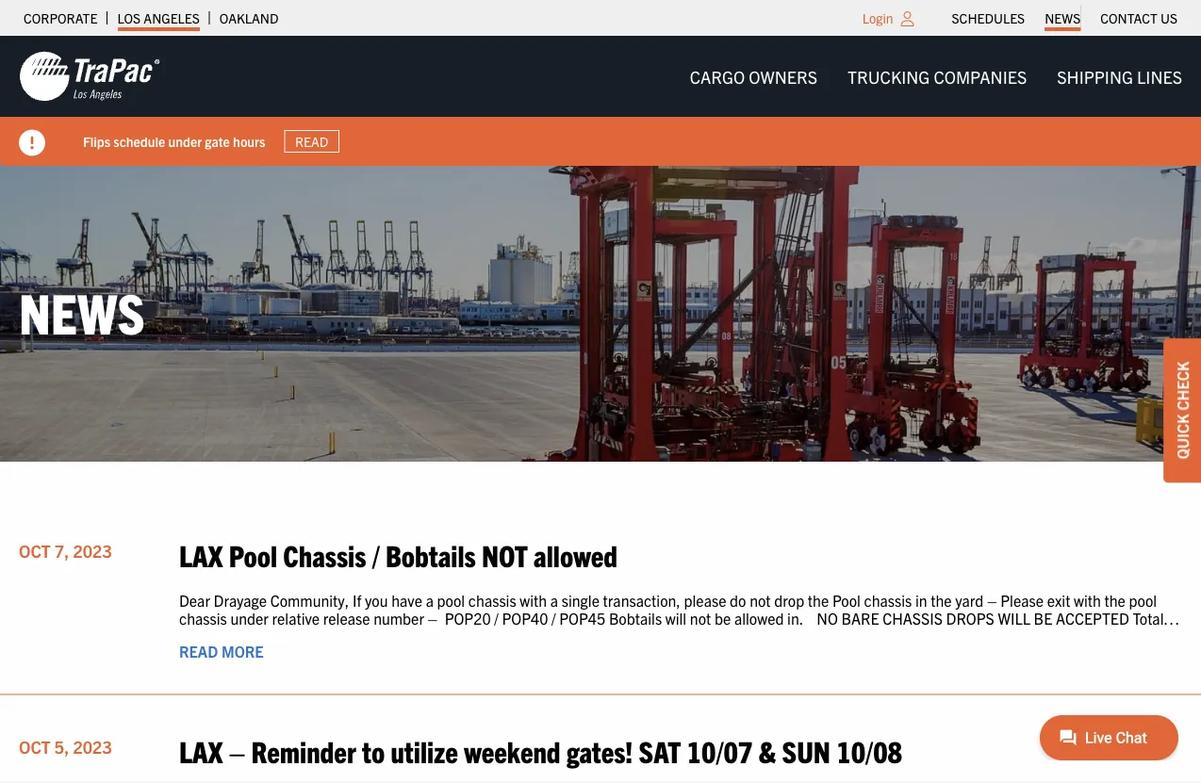 Task type: describe. For each thing, give the bounding box(es) containing it.
read more
[[179, 642, 264, 661]]

no
[[817, 609, 838, 628]]

2 horizontal spatial chassis
[[864, 591, 912, 610]]

cargo owners link
[[675, 57, 833, 95]]

cargo
[[690, 66, 745, 87]]

will
[[998, 609, 1030, 628]]

0 vertical spatial allowed
[[534, 536, 618, 573]]

pop40
[[502, 609, 548, 628]]

1 horizontal spatial not
[[750, 591, 771, 610]]

2 pool from the left
[[1129, 591, 1157, 610]]

not
[[482, 536, 528, 573]]

drop
[[774, 591, 804, 610]]

pop20
[[445, 609, 491, 628]]

quick check link
[[1163, 338, 1201, 483]]

dear
[[179, 591, 210, 610]]

solid image
[[19, 130, 45, 156]]

login
[[862, 9, 893, 26]]

schedules link
[[952, 5, 1025, 31]]

oct 5, 2023
[[19, 736, 112, 757]]

2 the from the left
[[931, 591, 952, 610]]

5,
[[55, 736, 69, 757]]

single
[[562, 591, 600, 610]]

yard
[[955, 591, 984, 610]]

10/07
[[687, 732, 753, 769]]

read for read
[[295, 133, 328, 150]]

companies
[[934, 66, 1027, 87]]

total…
[[1133, 609, 1180, 628]]

drops
[[946, 609, 994, 628]]

please
[[684, 591, 726, 610]]

0 vertical spatial bobtails
[[386, 536, 476, 573]]

pop45
[[559, 609, 605, 628]]

1 horizontal spatial chassis
[[468, 591, 516, 610]]

read more link
[[179, 642, 264, 661]]

los
[[117, 9, 141, 26]]

bare
[[841, 609, 879, 628]]

2 horizontal spatial /
[[552, 609, 556, 628]]

more
[[221, 642, 264, 661]]

corporate link
[[24, 5, 97, 31]]

– inside dear drayage community, if you have a pool chassis with a single transaction, please do not drop the pool chassis in the yard – please exit with the pool chassis under relative release number –  pop20 / pop40 / pop45 bobtails will not be allowed in.    no bare chassis drops will be accepted total…
[[987, 591, 997, 610]]

0 horizontal spatial chassis
[[179, 609, 227, 628]]

7,
[[55, 540, 69, 561]]

oakland link
[[219, 5, 279, 31]]

number
[[374, 609, 424, 628]]

to
[[362, 732, 385, 769]]

chassis
[[283, 536, 366, 573]]

lax – reminder to utilize weekend gates!   sat 10/07 & sun 10/08
[[179, 732, 902, 769]]

allowed inside dear drayage community, if you have a pool chassis with a single transaction, please do not drop the pool chassis in the yard – please exit with the pool chassis under relative release number –  pop20 / pop40 / pop45 bobtails will not be allowed in.    no bare chassis drops will be accepted total…
[[734, 609, 784, 628]]

sun
[[782, 732, 830, 769]]

10/08
[[836, 732, 902, 769]]

quick check
[[1173, 362, 1192, 459]]

bobtails inside dear drayage community, if you have a pool chassis with a single transaction, please do not drop the pool chassis in the yard – please exit with the pool chassis under relative release number –  pop20 / pop40 / pop45 bobtails will not be allowed in.    no bare chassis drops will be accepted total…
[[609, 609, 662, 628]]

light image
[[901, 11, 914, 26]]

lines
[[1137, 66, 1182, 87]]

oct 7, 2023
[[19, 540, 112, 561]]

– inside article
[[229, 732, 245, 769]]

us
[[1161, 9, 1178, 26]]

los angeles
[[117, 9, 200, 26]]

dear drayage community, if you have a pool chassis with a single transaction, please do not drop the pool chassis in the yard – please exit with the pool chassis under relative release number –  pop20 / pop40 / pop45 bobtails will not be allowed in.    no bare chassis drops will be accepted total…
[[179, 591, 1180, 628]]

los angeles link
[[117, 5, 200, 31]]

schedule
[[113, 133, 165, 150]]

quick
[[1173, 414, 1192, 459]]

flips schedule under gate hours
[[83, 133, 265, 150]]

relative
[[272, 609, 320, 628]]

owners
[[749, 66, 817, 87]]

trucking
[[848, 66, 930, 87]]

in
[[915, 591, 927, 610]]

1 a from the left
[[426, 591, 434, 610]]

menu bar containing schedules
[[942, 5, 1187, 31]]

hours
[[233, 133, 265, 150]]



Task type: vqa. For each thing, say whether or not it's contained in the screenshot.
-
no



Task type: locate. For each thing, give the bounding box(es) containing it.
1 horizontal spatial the
[[931, 591, 952, 610]]

contact us
[[1100, 9, 1178, 26]]

0 horizontal spatial the
[[808, 591, 829, 610]]

read inside "banner"
[[295, 133, 328, 150]]

1 vertical spatial 2023
[[73, 736, 112, 757]]

release
[[323, 609, 370, 628]]

2023 right 5,
[[73, 736, 112, 757]]

1 horizontal spatial with
[[1074, 591, 1101, 610]]

read link
[[284, 130, 339, 153]]

chassis down not
[[468, 591, 516, 610]]

reminder
[[251, 732, 356, 769]]

2 with from the left
[[1074, 591, 1101, 610]]

news
[[1045, 9, 1081, 26], [19, 277, 145, 346]]

0 horizontal spatial under
[[168, 133, 202, 150]]

the left total…
[[1105, 591, 1126, 610]]

2 oct from the top
[[19, 736, 51, 757]]

0 vertical spatial lax
[[179, 536, 223, 573]]

shipping lines link
[[1042, 57, 1197, 95]]

&
[[759, 732, 776, 769]]

pool
[[229, 536, 277, 573], [832, 591, 861, 610]]

menu bar up shipping
[[942, 5, 1187, 31]]

a right have
[[426, 591, 434, 610]]

0 horizontal spatial bobtails
[[386, 536, 476, 573]]

2023
[[73, 540, 112, 561], [73, 736, 112, 757]]

0 vertical spatial 2023
[[73, 540, 112, 561]]

1 horizontal spatial bobtails
[[609, 609, 662, 628]]

allowed right be
[[734, 609, 784, 628]]

lax inside article
[[179, 732, 223, 769]]

0 vertical spatial pool
[[229, 536, 277, 573]]

2023 for oct 7, 2023
[[73, 540, 112, 561]]

login link
[[862, 9, 893, 26]]

the right drop
[[808, 591, 829, 610]]

1 pool from the left
[[437, 591, 465, 610]]

/
[[372, 536, 380, 573], [494, 609, 499, 628], [552, 609, 556, 628]]

0 horizontal spatial pool
[[437, 591, 465, 610]]

have
[[391, 591, 422, 610]]

0 horizontal spatial not
[[690, 609, 711, 628]]

1 oct from the top
[[19, 540, 51, 561]]

if
[[353, 591, 361, 610]]

oct left 5,
[[19, 736, 51, 757]]

–
[[987, 591, 997, 610], [229, 732, 245, 769]]

3 the from the left
[[1105, 591, 1126, 610]]

trucking companies
[[848, 66, 1027, 87]]

/ up the you at the bottom left
[[372, 536, 380, 573]]

under inside dear drayage community, if you have a pool chassis with a single transaction, please do not drop the pool chassis in the yard – please exit with the pool chassis under relative release number –  pop20 / pop40 / pop45 bobtails will not be allowed in.    no bare chassis drops will be accepted total…
[[230, 609, 269, 628]]

1 vertical spatial menu bar
[[675, 57, 1197, 95]]

news inside 'menu bar'
[[1045, 9, 1081, 26]]

transaction,
[[603, 591, 681, 610]]

1 horizontal spatial –
[[987, 591, 997, 610]]

corporate
[[24, 9, 97, 26]]

2 horizontal spatial the
[[1105, 591, 1126, 610]]

pool
[[437, 591, 465, 610], [1129, 591, 1157, 610]]

1 horizontal spatial /
[[494, 609, 499, 628]]

2 2023 from the top
[[73, 736, 112, 757]]

with
[[520, 591, 547, 610], [1074, 591, 1101, 610]]

you
[[365, 591, 388, 610]]

0 horizontal spatial pool
[[229, 536, 277, 573]]

1 vertical spatial allowed
[[734, 609, 784, 628]]

pool right exit at the bottom right of the page
[[1129, 591, 1157, 610]]

chassis up read more link
[[179, 609, 227, 628]]

1 horizontal spatial a
[[550, 591, 558, 610]]

exit
[[1047, 591, 1070, 610]]

trucking companies link
[[833, 57, 1042, 95]]

a left single
[[550, 591, 558, 610]]

1 vertical spatial news
[[19, 277, 145, 346]]

2023 inside lax pool chassis / bobtails not allowed article
[[73, 540, 112, 561]]

1 vertical spatial pool
[[832, 591, 861, 610]]

– left reminder
[[229, 732, 245, 769]]

1 vertical spatial under
[[230, 609, 269, 628]]

1 horizontal spatial pool
[[832, 591, 861, 610]]

weekend
[[464, 732, 561, 769]]

/ right pop20 on the bottom left of page
[[494, 609, 499, 628]]

1 2023 from the top
[[73, 540, 112, 561]]

1 horizontal spatial news
[[1045, 9, 1081, 26]]

read inside lax pool chassis / bobtails not allowed article
[[179, 642, 218, 661]]

1 horizontal spatial allowed
[[734, 609, 784, 628]]

drayage
[[214, 591, 267, 610]]

chassis left in
[[864, 591, 912, 610]]

shipping lines
[[1057, 66, 1182, 87]]

under up more
[[230, 609, 269, 628]]

los angeles image
[[19, 50, 160, 103]]

bobtails left will
[[609, 609, 662, 628]]

news link
[[1045, 5, 1081, 31]]

oct
[[19, 540, 51, 561], [19, 736, 51, 757]]

oct for oct 5, 2023
[[19, 736, 51, 757]]

0 horizontal spatial /
[[372, 536, 380, 573]]

banner
[[0, 36, 1201, 166]]

/ right pop40
[[552, 609, 556, 628]]

gate
[[205, 133, 230, 150]]

sat
[[639, 732, 681, 769]]

read left more
[[179, 642, 218, 661]]

be
[[715, 609, 731, 628]]

contact
[[1100, 9, 1158, 26]]

0 vertical spatial news
[[1045, 9, 1081, 26]]

menu bar down light image
[[675, 57, 1197, 95]]

1 vertical spatial bobtails
[[609, 609, 662, 628]]

angeles
[[144, 9, 200, 26]]

under inside "banner"
[[168, 133, 202, 150]]

bobtails up have
[[386, 536, 476, 573]]

0 horizontal spatial allowed
[[534, 536, 618, 573]]

oakland
[[219, 9, 279, 26]]

cargo owners
[[690, 66, 817, 87]]

menu bar containing cargo owners
[[675, 57, 1197, 95]]

pool right drop
[[832, 591, 861, 610]]

1 the from the left
[[808, 591, 829, 610]]

lax for lax pool chassis / bobtails not allowed
[[179, 536, 223, 573]]

lax pool chassis / bobtails not allowed
[[179, 536, 618, 573]]

0 vertical spatial –
[[987, 591, 997, 610]]

a
[[426, 591, 434, 610], [550, 591, 558, 610]]

0 vertical spatial oct
[[19, 540, 51, 561]]

1 vertical spatial –
[[229, 732, 245, 769]]

2023 for oct 5, 2023
[[73, 736, 112, 757]]

flips
[[83, 133, 110, 150]]

0 horizontal spatial read
[[179, 642, 218, 661]]

with left single
[[520, 591, 547, 610]]

allowed
[[534, 536, 618, 573], [734, 609, 784, 628]]

allowed up single
[[534, 536, 618, 573]]

1 vertical spatial read
[[179, 642, 218, 661]]

pool inside dear drayage community, if you have a pool chassis with a single transaction, please do not drop the pool chassis in the yard – please exit with the pool chassis under relative release number –  pop20 / pop40 / pop45 bobtails will not be allowed in.    no bare chassis drops will be accepted total…
[[832, 591, 861, 610]]

1 horizontal spatial read
[[295, 133, 328, 150]]

1 horizontal spatial under
[[230, 609, 269, 628]]

not right do
[[750, 591, 771, 610]]

0 horizontal spatial a
[[426, 591, 434, 610]]

check
[[1173, 362, 1192, 411]]

community,
[[270, 591, 349, 610]]

chassis
[[468, 591, 516, 610], [864, 591, 912, 610], [179, 609, 227, 628]]

0 vertical spatial menu bar
[[942, 5, 1187, 31]]

shipping
[[1057, 66, 1133, 87]]

accepted
[[1056, 609, 1129, 628]]

chassis
[[883, 609, 943, 628]]

read for read more
[[179, 642, 218, 661]]

– right "yard"
[[987, 591, 997, 610]]

1 vertical spatial lax
[[179, 732, 223, 769]]

pool up drayage
[[229, 536, 277, 573]]

0 horizontal spatial news
[[19, 277, 145, 346]]

utilize
[[391, 732, 458, 769]]

2 lax from the top
[[179, 732, 223, 769]]

please
[[1001, 591, 1044, 610]]

lax for lax – reminder to utilize weekend gates!   sat 10/07 & sun 10/08
[[179, 732, 223, 769]]

not
[[750, 591, 771, 610], [690, 609, 711, 628]]

schedules
[[952, 9, 1025, 26]]

2023 inside lax – reminder to utilize weekend gates!   sat 10/07 & sun 10/08 article
[[73, 736, 112, 757]]

with right exit at the bottom right of the page
[[1074, 591, 1101, 610]]

oct left 7,
[[19, 540, 51, 561]]

gates!
[[567, 732, 633, 769]]

lax inside article
[[179, 536, 223, 573]]

2 a from the left
[[550, 591, 558, 610]]

under left gate on the left top of page
[[168, 133, 202, 150]]

the right in
[[931, 591, 952, 610]]

1 lax from the top
[[179, 536, 223, 573]]

be
[[1034, 609, 1052, 628]]

read right 'hours'
[[295, 133, 328, 150]]

1 with from the left
[[520, 591, 547, 610]]

2023 right 7,
[[73, 540, 112, 561]]

0 horizontal spatial with
[[520, 591, 547, 610]]

menu bar
[[942, 5, 1187, 31], [675, 57, 1197, 95]]

0 vertical spatial under
[[168, 133, 202, 150]]

contact us link
[[1100, 5, 1178, 31]]

will
[[665, 609, 687, 628]]

banner containing cargo owners
[[0, 36, 1201, 166]]

0 horizontal spatial –
[[229, 732, 245, 769]]

lax – reminder to utilize weekend gates!   sat 10/07 & sun 10/08 article
[[0, 714, 1201, 783]]

0 vertical spatial read
[[295, 133, 328, 150]]

the
[[808, 591, 829, 610], [931, 591, 952, 610], [1105, 591, 1126, 610]]

oct inside lax pool chassis / bobtails not allowed article
[[19, 540, 51, 561]]

oct inside lax – reminder to utilize weekend gates!   sat 10/07 & sun 10/08 article
[[19, 736, 51, 757]]

read
[[295, 133, 328, 150], [179, 642, 218, 661]]

under
[[168, 133, 202, 150], [230, 609, 269, 628]]

oct for oct 7, 2023
[[19, 540, 51, 561]]

do
[[730, 591, 746, 610]]

pool right have
[[437, 591, 465, 610]]

1 horizontal spatial pool
[[1129, 591, 1157, 610]]

lax pool chassis / bobtails not allowed article
[[0, 518, 1201, 695]]

1 vertical spatial oct
[[19, 736, 51, 757]]

not left be
[[690, 609, 711, 628]]



